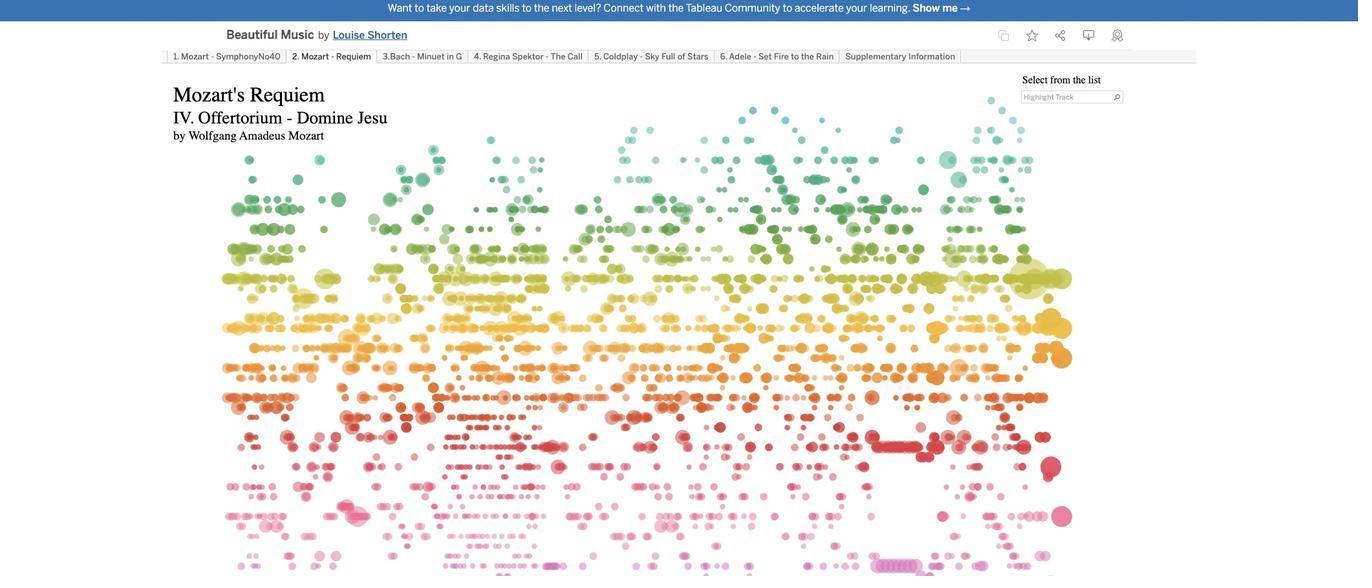 Task type: locate. For each thing, give the bounding box(es) containing it.
the left next
[[534, 2, 550, 14]]

3 to from the left
[[783, 2, 792, 14]]

your right take at left top
[[449, 2, 470, 14]]

to
[[415, 2, 424, 14], [522, 2, 532, 14], [783, 2, 792, 14]]

to left take at left top
[[415, 2, 424, 14]]

to left accelerate on the right top of the page
[[783, 2, 792, 14]]

1 horizontal spatial your
[[846, 2, 867, 14]]

1 the from the left
[[534, 2, 550, 14]]

the
[[534, 2, 550, 14], [668, 2, 684, 14]]

learning.
[[870, 2, 910, 14]]

with
[[646, 2, 666, 14]]

to right skills
[[522, 2, 532, 14]]

0 horizontal spatial to
[[415, 2, 424, 14]]

0 horizontal spatial your
[[449, 2, 470, 14]]

your left learning.
[[846, 2, 867, 14]]

2 the from the left
[[668, 2, 684, 14]]

→
[[960, 2, 971, 14]]

accelerate
[[795, 2, 844, 14]]

2 to from the left
[[522, 2, 532, 14]]

connect
[[604, 2, 644, 14]]

skills
[[496, 2, 520, 14]]

community
[[725, 2, 780, 14]]

level?
[[575, 2, 601, 14]]

1 horizontal spatial the
[[668, 2, 684, 14]]

want to take your data skills to the next level? connect with the tableau community to accelerate your learning. show me →
[[388, 2, 971, 14]]

the right with at the top left
[[668, 2, 684, 14]]

show me link
[[913, 2, 958, 14]]

your
[[449, 2, 470, 14], [846, 2, 867, 14]]

2 horizontal spatial to
[[783, 2, 792, 14]]

me
[[942, 2, 958, 14]]

disabled by author image
[[998, 30, 1010, 41]]

take
[[427, 2, 447, 14]]

music
[[281, 28, 314, 42]]

favorite button image
[[1026, 30, 1038, 41]]

1 horizontal spatial to
[[522, 2, 532, 14]]

1 to from the left
[[415, 2, 424, 14]]

0 horizontal spatial the
[[534, 2, 550, 14]]

by
[[318, 29, 329, 41]]



Task type: vqa. For each thing, say whether or not it's contained in the screenshot.
CREATE image on the left top
no



Task type: describe. For each thing, give the bounding box(es) containing it.
beautiful music by louise shorten
[[226, 28, 407, 42]]

nominate for viz of the day image
[[1112, 29, 1124, 42]]

1 your from the left
[[449, 2, 470, 14]]

louise
[[333, 29, 365, 41]]

data
[[473, 2, 494, 14]]

shorten
[[368, 29, 407, 41]]

louise shorten link
[[333, 28, 407, 43]]

next
[[552, 2, 572, 14]]

show
[[913, 2, 940, 14]]

beautiful
[[226, 28, 278, 42]]

2 your from the left
[[846, 2, 867, 14]]

want
[[388, 2, 412, 14]]

tableau
[[686, 2, 722, 14]]



